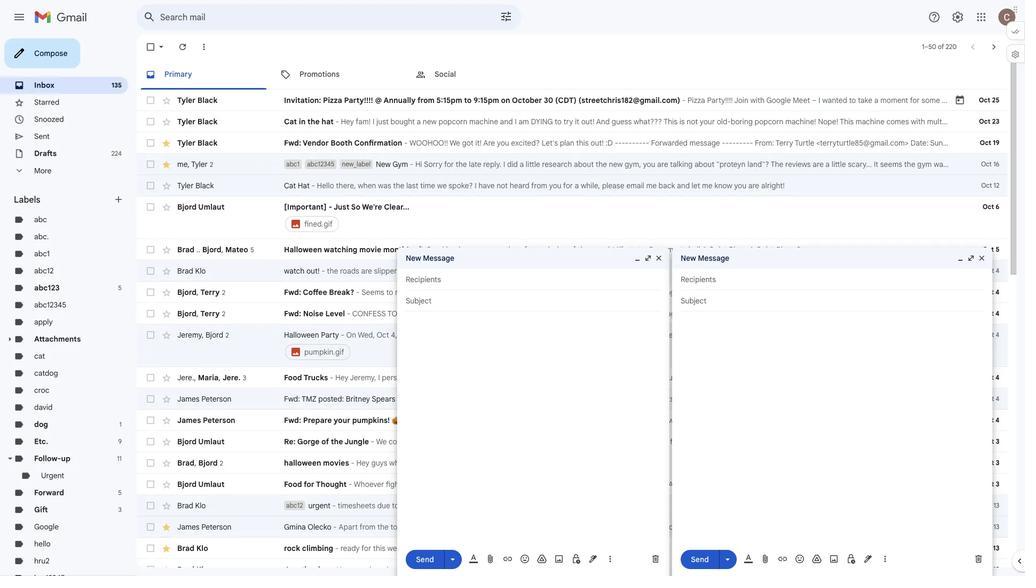 Task type: describe. For each thing, give the bounding box(es) containing it.
about up bread!
[[555, 288, 575, 297]]

0 horizontal spatial on
[[432, 395, 441, 404]]

oct left 16
[[981, 160, 992, 168]]

tab list containing primary
[[137, 60, 1008, 90]]

message down thinking
[[649, 309, 680, 319]]

last
[[406, 181, 418, 190]]

peterson for fwd: prepare your pumpkins!
[[203, 416, 235, 425]]

5:15pm
[[437, 96, 462, 105]]

umlaut down the breaks
[[755, 309, 779, 319]]

2 for tenth row
[[222, 310, 225, 318]]

labels navigation
[[0, 34, 137, 577]]

oct left 6
[[983, 203, 994, 211]]

23
[[992, 118, 1000, 126]]

annually
[[384, 96, 416, 105]]

insert files using drive image
[[537, 554, 547, 565]]

2 row from the top
[[137, 111, 1025, 132]]

dąbrowskie,
[[879, 523, 921, 532]]

oct 4 right 9:42
[[982, 417, 1000, 425]]

oct 4 up twitter)
[[982, 374, 1000, 382]]

tyler black for cat hat - hello there, when was the last time we spoke? i have not heard from you for a while, please email me back and let me know you are alright!
[[177, 181, 214, 190]]

twitter)
[[990, 395, 1016, 404]]

1 horizontal spatial and
[[669, 480, 682, 489]]

more send options image
[[722, 555, 733, 565]]

the left abyss
[[815, 480, 826, 489]]

, for tenth row
[[197, 309, 198, 318]]

today
[[403, 266, 422, 276]]

food for food trucks - hey jeremy, i personally love a food truck called the taco zone truck. hands down the best taco truck in la! best regards, maria on mon, sep 11, 2023 at 11:11 am jeremy miller <millerjeremy500@gmail
[[284, 373, 302, 383]]

party!!!!
[[344, 96, 373, 105]]

3 row from the top
[[137, 132, 1025, 154]]

please
[[856, 331, 879, 340]]

a right love on the bottom of the page
[[435, 373, 439, 383]]

on for we come from a dark abyss, we end in a dark abyss, and we call the luminous interval life. nikos kazantzakis on mon, sep 11, 2023 at 10:24 am james peterson <james.peterson1902@gmail.com
[[743, 437, 753, 447]]

message down 11:11
[[865, 395, 895, 404]]

2023 right 4,
[[399, 331, 416, 340]]

the down climbing
[[301, 565, 314, 575]]

la!
[[690, 373, 701, 383]]

rock climbing - ready for this weekend?
[[284, 544, 422, 553]]

snoozed link
[[34, 115, 64, 124]]

lives
[[622, 288, 637, 297]]

1 a from the left
[[702, 245, 707, 254]]

a left break
[[903, 288, 907, 297]]

every
[[930, 288, 949, 297]]

1 gmina from the left
[[284, 523, 306, 532]]

2 vertical spatial date:
[[875, 416, 893, 425]]

make
[[994, 117, 1012, 126]]

1 truck from the left
[[458, 373, 476, 383]]

social tab
[[407, 60, 541, 90]]

abc1 inside labels navigation
[[34, 249, 50, 259]]

1 month! from the left
[[383, 245, 409, 254]]

black for cat in the hat - hey fam! i just bought a new popcorn machine and i am dying to try it out! and guess what??? this is not your old-boring popcorn machine! nope! this machine comes with multifunction, i can make pop
[[197, 117, 218, 126]]

hello
[[317, 181, 334, 190]]

0 vertical spatial new
[[423, 117, 437, 126]]

from right apart on the left bottom
[[360, 523, 376, 532]]

1 vertical spatial it
[[488, 480, 492, 489]]

from left x!
[[676, 395, 692, 404]]

oct down <millerjeremy500@gmail
[[984, 395, 994, 403]]

2 brad klo from the top
[[177, 501, 206, 511]]

close image
[[978, 254, 986, 263]]

oct 3 for peterson
[[983, 438, 1000, 446]]

4 down oct 5
[[996, 267, 1000, 275]]

abc12 for abc12
[[34, 266, 54, 276]]

olecko,
[[418, 523, 444, 532]]

, for 9th row
[[197, 288, 198, 297]]

mon, for 10:24
[[755, 437, 772, 447]]

from right "come"
[[409, 437, 425, 447]]

5 inside brad .. bjord , mateo 5
[[250, 246, 254, 254]]

etc. link
[[34, 437, 48, 447]]

trucks
[[304, 373, 328, 383]]

am right 11:11
[[868, 373, 879, 383]]

1 jam from the left
[[284, 565, 299, 575]]

1 vertical spatial miller
[[907, 373, 926, 383]]

what
[[389, 459, 406, 468]]

1 vertical spatial will
[[850, 480, 861, 489]]

1 halloween from the left
[[284, 459, 321, 468]]

forwarded up talking
[[651, 138, 688, 148]]

4 left the <in on the right bottom of the page
[[996, 395, 1000, 403]]

drafts
[[34, 149, 57, 158]]

4 up twitter)
[[996, 374, 1000, 382]]

a right reviews
[[826, 160, 830, 169]]

3 james peterson from the top
[[177, 523, 231, 532]]

clear...
[[384, 202, 410, 212]]

be
[[702, 331, 710, 340]]

due
[[377, 501, 390, 511]]

we've
[[408, 288, 427, 297]]

2 vertical spatial guys
[[352, 565, 368, 575]]

1 horizontal spatial hi
[[633, 331, 640, 340]]

17 row from the top
[[137, 474, 1008, 496]]

brad for 21th row from the top
[[177, 565, 195, 575]]

stale
[[449, 309, 470, 319]]

2023 right 15,
[[972, 138, 989, 148]]

a right did
[[520, 160, 524, 169]]

a up end
[[480, 288, 484, 297]]

hell
[[688, 245, 700, 254]]

of right day
[[569, 245, 576, 254]]

adult
[[559, 416, 577, 425]]

3 for food for thought - whoever fights monsters should see to it that in the process he does not become a monster. and if you gaze long enough into an abyss, the abyss will gaze back into you.
[[996, 481, 1000, 489]]

bjord , terry 2 for fwd: noise level - confess to your crimes stale end piece of white bread! ---------- forwarded message --------- from: bjord umlaut <sicritbjordd@gmail.com> date: mon, aug 7, 2023 at 10:58 am subject: re
[[177, 309, 225, 318]]

1 horizontal spatial email
[[996, 331, 1014, 340]]

more send options image
[[447, 555, 458, 565]]

are left 'alright!'
[[748, 181, 759, 190]]

oct right ideas
[[984, 331, 994, 339]]

1 vertical spatial this
[[982, 331, 994, 340]]

0 horizontal spatial abyss,
[[450, 437, 472, 447]]

1 horizontal spatial office
[[747, 331, 766, 340]]

wrote:
[[610, 331, 631, 340]]

i left am
[[515, 117, 517, 126]]

thinking
[[648, 288, 675, 297]]

brad for 20th row
[[177, 544, 195, 553]]

, for row containing jere.
[[194, 373, 196, 382]]

forwarded up life.
[[657, 416, 694, 425]]

2 horizontal spatial dog
[[463, 565, 476, 575]]

abc. link
[[34, 232, 49, 242]]

recipients for close image
[[406, 275, 441, 284]]

best
[[629, 373, 644, 383]]

message for close icon
[[698, 254, 729, 263]]

piece
[[489, 309, 509, 319]]

you right gym, at right
[[643, 160, 655, 169]]

new for more send options image
[[681, 254, 696, 263]]

monsters
[[407, 480, 439, 489]]

<millerjeremy500@gmail
[[928, 373, 1012, 383]]

insert photo image for insert files using drive icon
[[829, 554, 839, 565]]

prepare
[[303, 416, 332, 425]]

0 vertical spatial subject:
[[991, 309, 1019, 319]]

picture
[[400, 565, 424, 575]]

1 horizontal spatial we
[[474, 437, 483, 447]]

0 vertical spatial an
[[737, 331, 745, 340]]

from the office of: james. h. peterson, adult human man ---------- forwarded message --------- from: lidl us <info@mail.lidl.us> date: sat, sep 30, 2023 at 9:42 am subject: p
[[426, 416, 1025, 425]]

klo for jam the dog
[[196, 565, 208, 575]]

insert link ‪(⌘k)‬ image for attach files icon
[[777, 554, 788, 565]]

oct 4 right now
[[982, 289, 1000, 297]]

let
[[692, 181, 700, 190]]

to right seems
[[386, 288, 393, 297]]

send button for more send options image
[[681, 550, 719, 570]]

long
[[723, 480, 737, 489]]

pop out image for close icon
[[967, 254, 976, 263]]

1 horizontal spatial abyss,
[[531, 437, 553, 447]]

named
[[478, 565, 501, 575]]

about up let
[[695, 160, 715, 169]]

to left 9:15pm
[[464, 96, 472, 105]]

0 horizontal spatial miller
[[483, 331, 502, 340]]

8 row from the top
[[137, 261, 1008, 282]]

cat for cat in the hat - hey fam! i just bought a new popcorn machine and i am dying to try it out! and guess what??? this is not your old-boring popcorn machine! nope! this machine comes with multifunction, i can make pop
[[284, 117, 297, 126]]

break?
[[329, 288, 354, 297]]

send back your suggestions for each day of the month! i'll start... drag me to hell a quiet place a quiet place 2
[[425, 245, 801, 254]]

with
[[911, 117, 925, 126]]

2 into from the left
[[899, 480, 912, 489]]

3 inside jere. , maria , jere. 3
[[243, 374, 246, 382]]

4 right ideas
[[996, 331, 1000, 339]]

2 horizontal spatial on
[[825, 331, 834, 340]]

jungle
[[345, 437, 369, 447]]

call
[[581, 437, 592, 447]]

0 vertical spatial on
[[346, 331, 356, 340]]

food
[[440, 373, 456, 383]]

at left 10:24
[[816, 437, 823, 447]]

from: left x
[[930, 395, 949, 404]]

25
[[992, 96, 1000, 104]]

2 vertical spatial out!
[[306, 266, 320, 276]]

19
[[993, 139, 1000, 147]]

x!
[[694, 395, 700, 404]]

halloween party - on wed, oct 4, 2023 at 11:27 am jeremy miller <millerjeremy500@gmail.com> wrote: hi everyone, we will be having an office halloween party on 10/31. please submit your costume ideas in this email
[[284, 331, 1014, 340]]

0 horizontal spatial jeremy
[[177, 330, 202, 340]]

late
[[469, 160, 481, 169]]

0 horizontal spatial this
[[373, 544, 386, 553]]

3 for re: gorge of the jungle - we come from a dark abyss, we end in a dark abyss, and we call the luminous interval life. nikos kazantzakis on mon, sep 11, 2023 at 10:24 am james peterson <james.peterson1902@gmail.com
[[996, 438, 1000, 446]]

just
[[376, 117, 389, 126]]

abc123
[[34, 284, 60, 293]]

🎃 image
[[392, 417, 401, 426]]

2 this from the left
[[840, 117, 854, 126]]

inbox link
[[34, 81, 54, 90]]

2 dark from the left
[[514, 437, 529, 447]]

fwd: tmz posted: britney spears launches on cops who did welfare check af...
[[284, 395, 556, 404]]

tyler black for fwd: vendor booth confirmation - woohoo!! we got it! are you excited? let's plan this out! :d ---------- forwarded message --------- from: terry turtle <terryturtle85@gmail.com> date: sun, oct 15, 2023 at 2:31 pm 
[[177, 138, 218, 148]]

insert signature image
[[863, 554, 874, 565]]

party
[[805, 331, 823, 340]]

the right from
[[445, 416, 456, 425]]

send button for more send options icon
[[406, 550, 444, 570]]

not left old-
[[687, 117, 698, 126]]

135
[[112, 81, 122, 89]]

oct 23
[[979, 118, 1000, 126]]

0 vertical spatial out!
[[581, 117, 595, 126]]

your down posted:
[[334, 416, 350, 425]]

the left the best
[[616, 373, 627, 383]]

a right bought on the top left of page
[[417, 117, 421, 126]]

of right gorge
[[321, 437, 329, 447]]

1 vertical spatial guys
[[371, 459, 387, 468]]

oct up close icon
[[983, 246, 994, 254]]

1 machine from the left
[[469, 117, 498, 126]]

peterson,
[[525, 416, 557, 425]]

1 vertical spatial subject:
[[994, 416, 1022, 425]]

process
[[531, 480, 558, 489]]

invitation:
[[284, 96, 321, 105]]

new inside row
[[376, 160, 391, 169]]

for left 'each'
[[524, 245, 534, 254]]

1 horizontal spatial maria
[[750, 373, 769, 383]]

little for thinking
[[486, 288, 500, 297]]

are left some
[[586, 395, 597, 404]]

and down adult
[[555, 437, 567, 447]]

16 row from the top
[[137, 453, 1008, 474]]

20 row from the top
[[137, 538, 1008, 560]]

town
[[391, 523, 407, 532]]

life.
[[667, 437, 679, 447]]

0 vertical spatial email
[[626, 181, 644, 190]]

oct 4 down close icon
[[984, 267, 1000, 275]]

black for cat hat - hello there, when was the last time we spoke? i have not heard from you for a while, please email me back and let me know you are alright!
[[195, 181, 214, 190]]

2 for row containing me
[[210, 161, 213, 169]]

2 horizontal spatial we
[[569, 437, 579, 447]]

food for food for thought - whoever fights monsters should see to it that in the process he does not become a monster. and if you gaze long enough into an abyss, the abyss will gaze back into you.
[[284, 480, 302, 489]]

1 vertical spatial back
[[446, 245, 463, 254]]

discard draft ‪(⌘⇧d)‬ image
[[973, 554, 984, 565]]

your up the monsters
[[421, 459, 436, 468]]

i right x!
[[702, 395, 704, 404]]

2 truck from the left
[[663, 373, 681, 383]]

not right have
[[497, 181, 508, 190]]

5 row from the top
[[137, 175, 1008, 196]]

sep down discard draft ‪(⌘⇧d)‬ image
[[980, 566, 992, 574]]

the left town at the left of the page
[[377, 523, 389, 532]]

jeremy , bjord 2
[[177, 330, 229, 340]]

subject field for pop out icon related to close icon
[[681, 296, 984, 306]]

0 horizontal spatial maria
[[198, 373, 219, 382]]

older image
[[989, 42, 1000, 52]]

2 halloween from the left
[[465, 459, 499, 468]]

19 row from the top
[[137, 517, 1016, 538]]

i right jeremy,
[[378, 373, 380, 383]]

oct down close icon
[[984, 267, 994, 275]]

2 gmina from the left
[[445, 523, 467, 532]]

2 horizontal spatial jeremy
[[881, 373, 905, 383]]

in down 'invitation:'
[[299, 117, 306, 126]]

1 babki from the left
[[631, 523, 650, 532]]

am right "11:27"
[[444, 331, 455, 340]]

in right ideas
[[974, 331, 980, 340]]

4 fwd: from the top
[[284, 395, 300, 404]]

🎃 image
[[416, 246, 425, 255]]

sep 13 for ready for this weekend?
[[980, 545, 1000, 553]]

the left "gym" on the top right of page
[[904, 160, 915, 169]]

message up new gym - hi sorry for the late reply. i did a little research about the new gym, you are talking about "proteyn land"? the reviews are a little scary... it seems the gym was built where a chemical
[[690, 138, 720, 148]]

each
[[536, 245, 553, 254]]

oct left 4,
[[377, 331, 389, 340]]

the right day
[[578, 245, 589, 254]]

alright!
[[761, 181, 785, 190]]

brad klo for rock climbing
[[177, 544, 208, 553]]

are right roads
[[361, 266, 372, 276]]

the right call at the right bottom of the page
[[594, 437, 606, 447]]

from right heard
[[531, 181, 547, 190]]

1 bjord umlaut from the top
[[177, 202, 225, 212]]

dog link
[[34, 420, 48, 430]]

2 horizontal spatial new
[[609, 160, 623, 169]]

time
[[420, 181, 435, 190]]

1 horizontal spatial abc12345
[[307, 160, 334, 168]]

settings image
[[952, 11, 964, 23]]

insert files using drive image
[[812, 554, 822, 565]]

turtle
[[795, 138, 814, 148]]

insert emoji ‪(⌘⇧2)‬ image for insert files using drive icon
[[795, 554, 805, 565]]

halloween for halloween watching movie month!
[[284, 245, 322, 254]]

heard
[[510, 181, 530, 190]]

1 horizontal spatial jeremy
[[456, 331, 481, 340]]

14 row from the top
[[137, 410, 1025, 431]]

10 row from the top
[[137, 303, 1025, 325]]

built
[[949, 160, 964, 169]]

the left villages
[[525, 523, 537, 532]]

2 for 16th row from the top of the page
[[220, 460, 223, 468]]

bjord umlaut for re: gorge of the jungle - we come from a dark abyss, we end in a dark abyss, and we call the luminous interval life. nikos kazantzakis on mon, sep 11, 2023 at 10:24 am james peterson <james.peterson1902@gmail.com
[[177, 437, 225, 447]]

comes
[[887, 117, 909, 126]]

1 horizontal spatial back
[[659, 181, 675, 190]]

promotions tab
[[272, 60, 406, 90]]

oct 19
[[980, 139, 1000, 147]]

oct right 10:58
[[982, 310, 994, 318]]

6 row from the top
[[137, 196, 1008, 239]]

to left hell at the right
[[680, 245, 687, 254]]

party
[[321, 331, 339, 340]]

new for more send options icon
[[406, 254, 421, 263]]

abc1 inside row
[[286, 160, 299, 168]]

fined.gif
[[304, 219, 333, 229]]

1 vertical spatial date:
[[871, 309, 889, 319]]

sep down the 'lidl' on the right of page
[[773, 437, 786, 447]]

1 row from the top
[[137, 90, 1008, 111]]

and right villages
[[566, 523, 578, 532]]

4 down twitter)
[[996, 417, 1000, 425]]

oct down twitter)
[[983, 438, 994, 446]]

0 vertical spatial date:
[[911, 138, 929, 148]]

at left 11:11
[[845, 373, 851, 383]]

1 this from the left
[[664, 117, 678, 126]]

research
[[542, 160, 572, 169]]

starred
[[34, 98, 59, 107]]

cat hat - hello there, when was the last time we spoke? i have not heard from you for a while, please email me back and let me know you are alright!
[[284, 181, 785, 190]]

6
[[996, 203, 1000, 211]]

[important]
[[284, 202, 327, 212]]

oct left the 23
[[979, 118, 991, 126]]

i left just
[[373, 117, 375, 126]]

2 horizontal spatial little
[[832, 160, 846, 169]]

1 brad from the top
[[177, 245, 195, 254]]

tyler for fwd: vendor booth confirmation
[[177, 138, 196, 148]]

klo for rock climbing
[[196, 544, 208, 553]]

10:24
[[825, 437, 843, 447]]

0 vertical spatial hi
[[415, 160, 422, 169]]

mon, for 11:11
[[783, 373, 800, 383]]

1 olecko from the left
[[308, 523, 331, 532]]

, for 16th row from the top of the page
[[195, 459, 196, 468]]

2 horizontal spatial back
[[881, 480, 897, 489]]

0 vertical spatial is
[[680, 117, 685, 126]]

oct 12
[[981, 182, 1000, 190]]

oct left 12
[[981, 182, 992, 190]]

1 gaze from the left
[[705, 480, 721, 489]]

11, for 10:24
[[788, 437, 796, 447]]

10/31.
[[835, 331, 854, 340]]

us
[[799, 416, 809, 425]]

the left roads
[[327, 266, 338, 276]]

to right see
[[479, 480, 486, 489]]

gift
[[34, 506, 48, 515]]

1 horizontal spatial dog
[[315, 565, 329, 575]]

at left 2:31
[[991, 138, 998, 148]]

nope!
[[818, 117, 838, 126]]

not right it's
[[830, 288, 841, 297]]

from: left the 'lidl' on the right of page
[[761, 416, 780, 425]]

attach files image
[[760, 554, 771, 565]]

pumpkins!
[[352, 416, 390, 425]]

you right are
[[497, 138, 509, 148]]

fwd: for fwd: noise level
[[284, 309, 301, 319]]

compose button
[[4, 38, 80, 68]]

18 row from the top
[[137, 496, 1008, 517]]

1 horizontal spatial this
[[576, 138, 589, 148]]

everyone,
[[642, 331, 675, 340]]

1 vertical spatial out!
[[591, 138, 604, 148]]

oct 4 left the <in on the right bottom of the page
[[984, 395, 1000, 403]]

oct 4 right ideas
[[984, 331, 1000, 339]]

1 popcorn from the left
[[439, 117, 467, 126]]

from: up land"?
[[755, 138, 774, 148]]



Task type: vqa. For each thing, say whether or not it's contained in the screenshot.


Task type: locate. For each thing, give the bounding box(es) containing it.
jobs.
[[741, 288, 757, 297]]

13 for gmina olecko - apart from the town of olecko, gmina olecko contains the villages and settlements of babki gąseckie, babki oleckie, biała olecka, borawskie, borawskie małe, dąbrowskie, dąbrowskie-osiedle, dobki,
[[994, 524, 1000, 532]]

abyss, left abyss
[[792, 480, 813, 489]]

0 horizontal spatial we
[[437, 181, 447, 190]]

row
[[137, 90, 1008, 111], [137, 111, 1025, 132], [137, 132, 1025, 154], [137, 154, 1025, 175], [137, 175, 1008, 196], [137, 196, 1008, 239], [137, 239, 1008, 261], [137, 261, 1008, 282], [137, 282, 1008, 303], [137, 303, 1025, 325], [137, 325, 1014, 367], [137, 367, 1012, 389], [137, 389, 1025, 410], [137, 410, 1025, 431], [137, 431, 1025, 453], [137, 453, 1008, 474], [137, 474, 1008, 496], [137, 496, 1008, 517], [137, 517, 1016, 538], [137, 538, 1008, 560], [137, 560, 1008, 577]]

james peterson for fwd: tmz posted: britney spears launches on cops who did welfare check af...
[[177, 395, 231, 404]]

7,
[[924, 309, 929, 319]]

minimize image for close image's pop out icon
[[633, 254, 642, 263]]

bjord umlaut for food for thought - whoever fights monsters should see to it that in the process he does not become a monster. and if you gaze long enough into an abyss, the abyss will gaze back into you.
[[177, 480, 225, 489]]

it right try
[[575, 117, 579, 126]]

2 new message dialog from the left
[[672, 248, 993, 577]]

1 horizontal spatial gaze
[[862, 480, 879, 489]]

0 horizontal spatial on
[[346, 331, 356, 340]]

30
[[544, 96, 553, 105]]

2 horizontal spatial abyss,
[[792, 480, 813, 489]]

0 vertical spatial office
[[747, 331, 766, 340]]

abc.
[[34, 232, 49, 242]]

climbing
[[302, 544, 333, 553]]

on for hey jeremy, i personally love a food truck called the taco zone truck. hands down the best taco truck in la! best regards, maria on mon, sep 11, 2023 at 11:11 am jeremy miller <millerjeremy500@gmail
[[771, 373, 781, 383]]

0 vertical spatial was
[[934, 160, 947, 169]]

minimize image
[[633, 254, 642, 263], [956, 254, 965, 263]]

0 vertical spatial james peterson
[[177, 395, 231, 404]]

sep 13 for apart from the town of olecko, gmina olecko contains the villages and settlements of babki gąseckie, babki oleckie, biała olecka, borawskie, borawskie małe, dąbrowskie, dąbrowskie-osiedle, dobki,
[[981, 524, 1000, 532]]

9 row from the top
[[137, 282, 1008, 303]]

2 babki from the left
[[687, 523, 705, 532]]

peterson for fwd: tmz posted: britney spears launches on cops who did welfare check af...
[[201, 395, 231, 404]]

0 vertical spatial cat
[[284, 117, 297, 126]]

more options image
[[882, 554, 888, 565]]

watch
[[284, 266, 305, 276]]

umlaut for 7th row from the bottom of the page
[[198, 437, 225, 447]]

oct left 15,
[[947, 138, 959, 148]]

2 send button from the left
[[681, 550, 719, 570]]

abc1
[[286, 160, 299, 168], [34, 249, 50, 259]]

0 vertical spatial will
[[689, 331, 700, 340]]

1 send button from the left
[[406, 550, 444, 570]]

david
[[34, 403, 53, 412]]

2 cell from the top
[[284, 330, 1014, 362]]

1 horizontal spatial month!
[[591, 245, 615, 254]]

send for more send options icon
[[416, 555, 434, 565]]

on up "them"
[[771, 373, 781, 383]]

favorite
[[437, 459, 463, 468]]

minimize image for pop out icon related to close icon
[[956, 254, 965, 263]]

insert link ‪(⌘k)‬ image for attach files image in the left bottom of the page
[[502, 554, 513, 565]]

1 cell from the top
[[284, 202, 955, 234]]

1 horizontal spatial machine
[[856, 117, 885, 126]]

oct 3 down twitter)
[[983, 438, 1000, 446]]

borawskie
[[821, 523, 856, 532]]

sep up discard draft ‪(⌘⇧d)‬ image
[[980, 545, 992, 553]]

1 pop out image from the left
[[644, 254, 652, 263]]

cell for oct 6
[[284, 202, 955, 234]]

month! up slippery
[[383, 245, 409, 254]]

pop out image
[[644, 254, 652, 263], [967, 254, 976, 263]]

calendar event image
[[955, 95, 965, 106]]

oct 4
[[984, 267, 1000, 275], [982, 289, 1000, 297], [982, 310, 1000, 318], [984, 331, 1000, 339], [982, 374, 1000, 382], [984, 395, 1000, 403], [982, 417, 1000, 425]]

2 insert link ‪(⌘k)‬ image from the left
[[777, 554, 788, 565]]

0 vertical spatial and
[[596, 117, 610, 126]]

attachments link
[[34, 335, 81, 344]]

1 horizontal spatial was
[[934, 160, 947, 169]]

2 inside me , tyler 2
[[210, 161, 213, 169]]

cell
[[284, 202, 955, 234], [284, 330, 1014, 362]]

support image
[[928, 11, 941, 23]]

james for gmina olecko
[[177, 523, 200, 532]]

1 horizontal spatial recipients
[[681, 275, 716, 284]]

black for fwd: vendor booth confirmation - woohoo!! we got it! are you excited? let's plan this out! :d ---------- forwarded message --------- from: terry turtle <terryturtle85@gmail.com> date: sun, oct 15, 2023 at 2:31 pm 
[[197, 138, 218, 148]]

2023 down the us
[[798, 437, 815, 447]]

suggestions
[[481, 245, 522, 254]]

1 new message dialog from the left
[[397, 248, 670, 577]]

2 vertical spatial back
[[881, 480, 897, 489]]

pumpkin.gif
[[304, 348, 344, 357]]

0 horizontal spatial back
[[446, 245, 463, 254]]

he
[[560, 480, 568, 489]]

2 jam from the left
[[503, 565, 517, 575]]

0 horizontal spatial an
[[737, 331, 745, 340]]

1 vertical spatial mon,
[[783, 373, 800, 383]]

cell containing halloween party
[[284, 330, 1014, 362]]

2 gaze from the left
[[862, 480, 879, 489]]

sent
[[34, 132, 50, 141]]

oct 3 for you.
[[983, 481, 1000, 489]]

watch out! - the roads are slippery today
[[284, 266, 422, 276]]

1 message from the left
[[423, 254, 454, 263]]

1 inside labels navigation
[[119, 421, 122, 429]]

1 place from the left
[[729, 245, 748, 254]]

little for talking
[[526, 160, 540, 169]]

1 horizontal spatial into
[[899, 480, 912, 489]]

sep 13 for hey guys here is a picture of my new dog named jam
[[980, 566, 1000, 574]]

1 quiet from the left
[[709, 245, 727, 254]]

the left jungle at left
[[331, 437, 343, 447]]

on left 'cops'
[[432, 395, 441, 404]]

0 horizontal spatial email
[[626, 181, 644, 190]]

0 vertical spatial guys
[[740, 395, 756, 404]]

None search field
[[137, 4, 521, 30]]

more options image
[[607, 554, 614, 565]]

this
[[664, 117, 678, 126], [840, 117, 854, 126]]

new left gym, at right
[[609, 160, 623, 169]]

0 horizontal spatial and
[[596, 117, 610, 126]]

0 horizontal spatial quiet
[[709, 245, 727, 254]]

2 pop out image from the left
[[967, 254, 976, 263]]

pizza
[[323, 96, 342, 105]]

abc12 inside labels navigation
[[34, 266, 54, 276]]

a up jobs.
[[749, 245, 754, 254]]

james for fwd: prepare your pumpkins!
[[177, 416, 201, 425]]

multifunction,
[[927, 117, 974, 126]]

1 horizontal spatial on
[[501, 96, 510, 105]]

monster.
[[638, 480, 667, 489]]

0 vertical spatial back
[[659, 181, 675, 190]]

brad klo for watch out!
[[177, 266, 206, 276]]

, for row containing me
[[188, 160, 190, 169]]

1 for 1
[[119, 421, 122, 429]]

i left can
[[976, 117, 978, 126]]

1 dark from the left
[[433, 437, 448, 447]]

re:
[[284, 437, 296, 447]]

<terryturtle85@gmail.com>
[[816, 138, 909, 148]]

1 minimize image from the left
[[633, 254, 642, 263]]

row containing me
[[137, 154, 1025, 175]]

quiet
[[709, 245, 727, 254], [756, 245, 774, 254]]

in left 'la!' on the right bottom of page
[[682, 373, 688, 383]]

2 vertical spatial this
[[373, 544, 386, 553]]

and
[[596, 117, 610, 126], [669, 480, 682, 489]]

1 vertical spatial an
[[782, 480, 790, 489]]

message
[[690, 138, 720, 148], [649, 309, 680, 319], [865, 395, 895, 404], [696, 416, 726, 425]]

pop out image for close image
[[644, 254, 652, 263]]

row containing jeremy
[[137, 325, 1014, 367]]

this up here
[[373, 544, 386, 553]]

5 fwd: from the top
[[284, 416, 301, 425]]

tyler black for cat in the hat - hey fam! i just bought a new popcorn machine and i am dying to try it out! and guess what??? this is not your old-boring popcorn machine! nope! this machine comes with multifunction, i can make pop
[[177, 117, 218, 126]]

1 horizontal spatial this
[[840, 117, 854, 126]]

0 horizontal spatial guys
[[352, 565, 368, 575]]

klo for watch out!
[[195, 266, 206, 276]]

2 cat from the top
[[284, 181, 296, 190]]

2 month! from the left
[[591, 245, 615, 254]]

2 tyler black from the top
[[177, 117, 218, 126]]

send for more send options image
[[691, 555, 709, 565]]

our left jobs.
[[727, 288, 739, 297]]

main menu image
[[13, 11, 26, 23]]

confess
[[352, 309, 386, 319]]

<james.peterson1902@gmail.com
[[914, 437, 1025, 447]]

3 inside labels navigation
[[118, 506, 122, 514]]

having
[[712, 331, 735, 340]]

0 horizontal spatial jere.
[[177, 373, 194, 382]]

0 horizontal spatial send button
[[406, 550, 444, 570]]

0 horizontal spatial is
[[387, 565, 392, 575]]

0 horizontal spatial office
[[458, 416, 478, 425]]

croc
[[34, 386, 49, 395]]

1 left 50
[[922, 43, 925, 51]]

4 brad klo from the top
[[177, 565, 208, 575]]

we for -
[[450, 138, 460, 148]]

1 brad klo from the top
[[177, 266, 206, 276]]

1 food from the top
[[284, 373, 302, 383]]

message for close image
[[423, 254, 454, 263]]

abc
[[34, 215, 47, 225]]

place up jobs.
[[729, 245, 748, 254]]

the left "taco"
[[500, 373, 511, 383]]

out! right watch on the left top
[[306, 266, 320, 276]]

movies
[[323, 459, 349, 468]]

p
[[1024, 416, 1025, 425]]

dog inside labels navigation
[[34, 420, 48, 430]]

2 our from the left
[[727, 288, 739, 297]]

oct up '(formerly'
[[982, 374, 994, 382]]

main content
[[137, 60, 1025, 577]]

1 james peterson from the top
[[177, 395, 231, 404]]

into
[[767, 480, 780, 489], [899, 480, 912, 489]]

cell for oct 4
[[284, 330, 1014, 362]]

1 vertical spatial we
[[677, 331, 687, 340]]

attach files image
[[485, 554, 496, 565]]

search mail image
[[140, 7, 159, 27]]

insert photo image
[[554, 554, 564, 565], [829, 554, 839, 565]]

2 vertical spatial oct 3
[[983, 481, 1000, 489]]

0 vertical spatial it
[[575, 117, 579, 126]]

halloween left party
[[768, 331, 803, 340]]

brad for 4th row from the bottom of the page
[[177, 501, 193, 511]]

jam right named
[[503, 565, 517, 575]]

0 vertical spatial we
[[450, 138, 460, 148]]

2 taking from the left
[[880, 288, 901, 297]]

insert link ‪(⌘k)‬ image
[[502, 554, 513, 565], [777, 554, 788, 565]]

bjord , terry 2 for fwd: coffee break? - seems to me we've all been taking a little break. thinking about our personal lives or thinking about keeping our jobs. breaks are good. it's not a bad idea taking a break every now and then. i
[[177, 288, 225, 297]]

[important] - just so we're clear... link
[[284, 202, 949, 213]]

1 our from the left
[[577, 288, 589, 297]]

insert emoji ‪(⌘⇧2)‬ image for insert files using drive image
[[520, 554, 530, 565]]

fwd: coffee break? - seems to me we've all been taking a little break. thinking about our personal lives or thinking about keeping our jobs. breaks are good. it's not a bad idea taking a break every now and then. i
[[284, 288, 1003, 297]]

forwarded
[[651, 138, 688, 148], [611, 309, 647, 319], [826, 395, 863, 404], [657, 416, 694, 425]]

insert signature image
[[588, 554, 599, 565]]

labels heading
[[14, 194, 113, 205]]

11 row from the top
[[137, 325, 1014, 367]]

hey left jeremy,
[[335, 373, 348, 383]]

new up woohoo!! at the left
[[423, 117, 437, 126]]

gmail image
[[34, 6, 92, 28]]

0 horizontal spatial abc1
[[34, 249, 50, 259]]

1 horizontal spatial is
[[680, 117, 685, 126]]

0 vertical spatial oct 3
[[983, 438, 1000, 446]]

thought
[[316, 480, 347, 489]]

1 vertical spatial new
[[609, 160, 623, 169]]

brad klo for jam the dog
[[177, 565, 208, 575]]

catdog
[[34, 369, 58, 378]]

truck right food on the bottom of the page
[[458, 373, 476, 383]]

None checkbox
[[145, 42, 156, 52], [145, 95, 156, 106], [145, 159, 156, 170], [145, 202, 156, 213], [145, 245, 156, 255], [145, 309, 156, 319], [145, 373, 156, 383], [145, 394, 156, 405], [145, 458, 156, 469], [145, 501, 156, 512], [145, 522, 156, 533], [145, 565, 156, 576], [145, 42, 156, 52], [145, 95, 156, 106], [145, 159, 156, 170], [145, 202, 156, 213], [145, 245, 156, 255], [145, 309, 156, 319], [145, 373, 156, 383], [145, 394, 156, 405], [145, 458, 156, 469], [145, 501, 156, 512], [145, 522, 156, 533], [145, 565, 156, 576]]

0 horizontal spatial popcorn
[[439, 117, 467, 126]]

af...
[[543, 395, 556, 404]]

21 row from the top
[[137, 560, 1008, 577]]

hey left "fam!"
[[341, 117, 354, 126]]

are
[[657, 160, 668, 169], [813, 160, 824, 169], [748, 181, 759, 190], [361, 266, 372, 276], [784, 288, 795, 297], [586, 395, 597, 404], [408, 459, 419, 468]]

1 horizontal spatial an
[[782, 480, 790, 489]]

0 horizontal spatial into
[[767, 480, 780, 489]]

abc1 link
[[34, 249, 50, 259]]

0 horizontal spatial new
[[376, 160, 391, 169]]

1 horizontal spatial message
[[698, 254, 729, 263]]

0 horizontal spatial olecko
[[308, 523, 331, 532]]

mon, up the these are some fun sports posts from x! i hope you guys like them ---------- forwarded message --------- from: x (formerly twitter) <in
[[783, 373, 800, 383]]

office right having
[[747, 331, 766, 340]]

to left try
[[555, 117, 562, 126]]

0 horizontal spatial taking
[[457, 288, 478, 297]]

at left 9:42
[[956, 416, 963, 425]]

more image
[[199, 42, 209, 52]]

them
[[771, 395, 788, 404]]

oct down <james.peterson1902@gmail.com
[[983, 459, 994, 467]]

dog
[[34, 420, 48, 430], [315, 565, 329, 575], [463, 565, 476, 575]]

1 vertical spatial email
[[996, 331, 1014, 340]]

hands
[[572, 373, 593, 383]]

main content containing primary
[[137, 60, 1025, 577]]

2 inside brad , bjord 2
[[220, 460, 223, 468]]

1 horizontal spatial insert link ‪(⌘k)‬ image
[[777, 554, 788, 565]]

personal
[[591, 288, 620, 297]]

jam down rock
[[284, 565, 299, 575]]

1 for 1 50 of 220
[[922, 43, 925, 51]]

urgent
[[308, 501, 330, 511]]

in right that
[[510, 480, 516, 489]]

sun,
[[930, 138, 945, 148]]

0 vertical spatial abc12
[[34, 266, 54, 276]]

guys left like
[[740, 395, 756, 404]]

12 row from the top
[[137, 367, 1012, 389]]

1 recipients from the left
[[406, 275, 441, 284]]

2 vertical spatial new
[[447, 565, 461, 575]]

1 horizontal spatial insert emoji ‪(⌘⇧2)‬ image
[[795, 554, 805, 565]]

..
[[196, 245, 200, 254]]

send
[[427, 245, 444, 254], [416, 555, 434, 565], [691, 555, 709, 565]]

am right 9:42
[[981, 416, 992, 425]]

tab list
[[137, 60, 1008, 90]]

2 james peterson from the top
[[177, 416, 235, 425]]

i left did
[[503, 160, 505, 169]]

of right settlements
[[622, 523, 629, 532]]

1 vertical spatial bjord umlaut
[[177, 437, 225, 447]]

1 vertical spatial 1
[[119, 421, 122, 429]]

about left keeping
[[677, 288, 697, 297]]

2 olecko from the left
[[469, 523, 493, 532]]

into left you.
[[899, 480, 912, 489]]

1 horizontal spatial mon,
[[783, 373, 800, 383]]

peterson for gmina olecko
[[201, 523, 231, 532]]

13 row from the top
[[137, 389, 1025, 410]]

hey down jungle at left
[[356, 459, 369, 468]]

1 vertical spatial and
[[669, 480, 682, 489]]

3 oct 3 from the top
[[983, 481, 1000, 489]]

2 jere. from the left
[[222, 373, 241, 382]]

2 horizontal spatial on
[[771, 373, 781, 383]]

umlaut for sixth row
[[198, 202, 225, 212]]

welfare
[[492, 395, 518, 404]]

halloween for halloween party - on wed, oct 4, 2023 at 11:27 am jeremy miller <millerjeremy500@gmail.com> wrote: hi everyone, we will be having an office halloween party on 10/31. please submit your costume ideas in this email
[[284, 331, 319, 340]]

0 horizontal spatial was
[[378, 181, 391, 190]]

1 jere. from the left
[[177, 373, 194, 382]]

1 cat from the top
[[284, 117, 297, 126]]

1 vertical spatial office
[[458, 416, 478, 425]]

primary tab
[[137, 60, 271, 90]]

1 vertical spatial food
[[284, 480, 302, 489]]

2 horizontal spatial mon,
[[891, 309, 907, 319]]

new message for close image
[[406, 254, 454, 263]]

refresh image
[[177, 42, 188, 52]]

quiet up the breaks
[[756, 245, 774, 254]]

on right kazantzakis
[[743, 437, 753, 447]]

1 subject field from the left
[[406, 296, 661, 306]]

, for row containing jeremy
[[202, 330, 204, 340]]

2 popcorn from the left
[[755, 117, 784, 126]]

0 horizontal spatial our
[[577, 288, 589, 297]]

bjord , terry 2
[[177, 288, 225, 297], [177, 309, 225, 318]]

abc12 inside the abc12 urgent - timesheets due today!
[[286, 502, 303, 510]]

ready
[[340, 544, 360, 553]]

sat,
[[895, 416, 908, 425]]

1 insert photo image from the left
[[554, 554, 564, 565]]

an right having
[[737, 331, 745, 340]]

1 bjord , terry 2 from the top
[[177, 288, 225, 297]]

terry up jeremy , bjord 2
[[200, 309, 220, 318]]

2 for 9th row
[[222, 289, 225, 297]]

can
[[980, 117, 992, 126]]

tyler for cat hat
[[177, 181, 194, 190]]

0 horizontal spatial it
[[488, 480, 492, 489]]

1 horizontal spatial dark
[[514, 437, 529, 447]]

hi right wrote:
[[633, 331, 640, 340]]

2 subject field from the left
[[681, 296, 984, 306]]

spoke?
[[449, 181, 473, 190]]

subject field up "<sicritbjordd@gmail.com>"
[[681, 296, 984, 306]]

thinking
[[525, 288, 554, 297]]

2 for row containing jeremy
[[225, 331, 229, 339]]

0 horizontal spatial 1
[[119, 421, 122, 429]]

minimize image left close icon
[[956, 254, 965, 263]]

1
[[922, 43, 925, 51], [119, 421, 122, 429]]

2 food from the top
[[284, 480, 302, 489]]

insert emoji ‪(⌘⇧2)‬ image
[[520, 554, 530, 565], [795, 554, 805, 565]]

brad for 8th row from the top
[[177, 266, 193, 276]]

you right hope
[[725, 395, 738, 404]]

2 bjord , terry 2 from the top
[[177, 309, 225, 318]]

close image
[[655, 254, 663, 263]]

fwd: for fwd: coffee break?
[[284, 288, 301, 297]]

1 into from the left
[[767, 480, 780, 489]]

(streetchris182@gmail.com)
[[579, 96, 680, 105]]

None checkbox
[[145, 116, 156, 127], [145, 138, 156, 148], [145, 180, 156, 191], [145, 266, 156, 277], [145, 287, 156, 298], [145, 330, 156, 341], [145, 415, 156, 426], [145, 437, 156, 447], [145, 479, 156, 490], [145, 544, 156, 554], [145, 116, 156, 127], [145, 138, 156, 148], [145, 180, 156, 191], [145, 266, 156, 277], [145, 287, 156, 298], [145, 330, 156, 341], [145, 415, 156, 426], [145, 437, 156, 447], [145, 479, 156, 490], [145, 544, 156, 554]]

new message for close icon
[[681, 254, 729, 263]]

for right sorry
[[444, 160, 454, 169]]

0 horizontal spatial new message dialog
[[397, 248, 670, 577]]

cell containing [important] - just so we're clear...
[[284, 202, 955, 234]]

send right 🎃 image
[[427, 245, 444, 254]]

a down from
[[427, 437, 431, 447]]

jeremy right 11:11
[[881, 373, 905, 383]]

the left last
[[393, 181, 404, 190]]

this
[[576, 138, 589, 148], [982, 331, 994, 340], [373, 544, 386, 553]]

1 tyler black from the top
[[177, 96, 218, 105]]

hat
[[322, 117, 334, 126]]

Search mail text field
[[160, 12, 470, 22]]

in right end
[[500, 437, 506, 447]]

cat left hat
[[284, 181, 296, 190]]

oct 3
[[983, 438, 1000, 446], [983, 459, 1000, 467], [983, 481, 1000, 489]]

2 message from the left
[[698, 254, 729, 263]]

2 minimize image from the left
[[956, 254, 965, 263]]

4 row from the top
[[137, 154, 1025, 175]]

will right abyss
[[850, 480, 861, 489]]

1 horizontal spatial on
[[743, 437, 753, 447]]

popcorn down 5:15pm
[[439, 117, 467, 126]]

insert photo image for insert files using drive image
[[554, 554, 564, 565]]

bjord umlaut down brad , bjord 2
[[177, 480, 225, 489]]

0 horizontal spatial gaze
[[705, 480, 721, 489]]

0 horizontal spatial will
[[689, 331, 700, 340]]

i
[[373, 117, 375, 126], [515, 117, 517, 126], [976, 117, 978, 126], [503, 160, 505, 169], [475, 181, 477, 190], [1001, 288, 1003, 297], [378, 373, 380, 383], [702, 395, 704, 404]]

3 fwd: from the top
[[284, 309, 301, 319]]

2 horizontal spatial guys
[[740, 395, 756, 404]]

recipients for close icon
[[681, 275, 716, 284]]

0 vertical spatial this
[[576, 138, 589, 148]]

are left good.
[[784, 288, 795, 297]]

subject:
[[991, 309, 1019, 319], [994, 416, 1022, 425]]

4 tyler black from the top
[[177, 181, 214, 190]]

sep left 30,
[[910, 416, 923, 425]]

małe,
[[858, 523, 877, 532]]

2 inside jeremy , bjord 2
[[225, 331, 229, 339]]

we for interval
[[376, 437, 387, 447]]

end
[[472, 309, 487, 319]]

0 horizontal spatial month!
[[383, 245, 409, 254]]

terry for fwd: noise level - confess to your crimes stale end piece of white bread! ---------- forwarded message --------- from: bjord umlaut <sicritbjordd@gmail.com> date: mon, aug 7, 2023 at 10:58 am subject: re
[[200, 309, 220, 318]]

row containing jere.
[[137, 367, 1012, 389]]

terry down brad .. bjord , mateo 5
[[200, 288, 220, 297]]

1 horizontal spatial we
[[450, 138, 460, 148]]

we left "come"
[[376, 437, 387, 447]]

discard draft ‪(⌘⇧d)‬ image
[[650, 554, 661, 565]]

3 tyler black from the top
[[177, 138, 218, 148]]

15 row from the top
[[137, 431, 1025, 453]]

terry for fwd: coffee break? - seems to me we've all been taking a little break. thinking about our personal lives or thinking about keeping our jobs. breaks are good. it's not a bad idea taking a break every now and then. i
[[200, 288, 220, 297]]

6 brad from the top
[[177, 565, 195, 575]]

1 insert emoji ‪(⌘⇧2)‬ image from the left
[[520, 554, 530, 565]]

2 machine from the left
[[856, 117, 885, 126]]

fwd: for fwd: vendor booth confirmation
[[284, 138, 301, 148]]

0 horizontal spatial 11,
[[788, 437, 796, 447]]

3 for halloween movies - hey guys what are your favorite halloween movies?
[[996, 459, 1000, 467]]

tyler for cat in the hat
[[177, 117, 196, 126]]

will inside cell
[[689, 331, 700, 340]]

7 row from the top
[[137, 239, 1008, 261]]

0 vertical spatial food
[[284, 373, 302, 383]]

toggle confidential mode image
[[571, 554, 581, 565]]

2 quiet from the left
[[756, 245, 774, 254]]

2 insert photo image from the left
[[829, 554, 839, 565]]

1 new message from the left
[[406, 254, 454, 263]]

11:27
[[427, 331, 442, 340]]

13 for jam the dog - hey guys here is a picture of my new dog named jam
[[993, 566, 1000, 574]]

2 vertical spatial mon,
[[755, 437, 772, 447]]

breaks
[[759, 288, 782, 297]]

13 for rock climbing - ready for this weekend?
[[993, 545, 1000, 553]]

3 bjord umlaut from the top
[[177, 480, 225, 489]]

1 horizontal spatial our
[[727, 288, 739, 297]]

2 vertical spatial terry
[[200, 309, 220, 318]]

5 brad from the top
[[177, 544, 195, 553]]

0 vertical spatial terry
[[776, 138, 793, 148]]

am right 10:58
[[978, 309, 989, 319]]

james for fwd: tmz posted: britney spears launches on cops who did welfare check af...
[[177, 395, 200, 404]]

11, for 11:11
[[816, 373, 824, 383]]

(formerly
[[958, 395, 989, 404]]

booth
[[331, 138, 353, 148]]

james peterson for fwd: prepare your pumpkins!
[[177, 416, 235, 425]]

back left you.
[[881, 480, 897, 489]]

truck.
[[549, 373, 570, 383]]

end
[[485, 437, 498, 447]]

for right ready
[[362, 544, 371, 553]]

send up picture at the bottom left of the page
[[416, 555, 434, 565]]

h.
[[516, 416, 523, 425]]

miller up 30,
[[907, 373, 926, 383]]

bjord umlaut up brad , bjord 2
[[177, 437, 225, 447]]

0 horizontal spatial insert emoji ‪(⌘⇧2)‬ image
[[520, 554, 530, 565]]

1 insert link ‪(⌘k)‬ image from the left
[[502, 554, 513, 565]]

food left thought
[[284, 480, 302, 489]]

advanced search options image
[[496, 6, 517, 27]]

called
[[478, 373, 498, 383]]

abyss, down "peterson,"
[[531, 437, 553, 447]]

0 vertical spatial miller
[[483, 331, 502, 340]]

reviews
[[785, 160, 811, 169]]

this right what???
[[664, 117, 678, 126]]

new message dialog
[[397, 248, 670, 577], [672, 248, 993, 577]]

google link
[[34, 523, 59, 532]]

subject field for close image's pop out icon
[[406, 296, 661, 306]]

2 vertical spatial james peterson
[[177, 523, 231, 532]]

Subject field
[[406, 296, 661, 306], [681, 296, 984, 306]]

0 horizontal spatial abc12345
[[34, 301, 66, 310]]

2 place from the left
[[776, 245, 795, 254]]

2 oct 3 from the top
[[983, 459, 1000, 467]]

and left guess
[[596, 117, 610, 126]]

abc12345 inside labels navigation
[[34, 301, 66, 310]]

brad , bjord 2
[[177, 459, 223, 468]]

olecka,
[[756, 523, 781, 532]]

2 fwd: from the top
[[284, 288, 301, 297]]

on right 9:15pm
[[501, 96, 510, 105]]

oct left 25
[[979, 96, 990, 104]]

0 horizontal spatial message
[[423, 254, 454, 263]]

2 a from the left
[[749, 245, 754, 254]]

i right then.
[[1001, 288, 1003, 297]]

umlaut up brad .. bjord , mateo 5
[[198, 202, 225, 212]]

2 brad from the top
[[177, 266, 193, 276]]

2 vertical spatial on
[[743, 437, 753, 447]]

50
[[929, 43, 936, 51]]

<info@mail.lidl.us>
[[811, 416, 873, 425]]

3 brad from the top
[[177, 459, 195, 468]]

2023 left 11:11
[[826, 373, 843, 383]]

scary...
[[848, 160, 872, 169]]

come
[[389, 437, 408, 447]]

check
[[520, 395, 541, 404]]

i left have
[[475, 181, 477, 190]]

and right now
[[967, 288, 980, 297]]

1 taking from the left
[[457, 288, 478, 297]]

not right "does"
[[589, 480, 600, 489]]

cat for cat hat - hello there, when was the last time we spoke? i have not heard from you for a while, please email me back and let me know you are alright!
[[284, 181, 296, 190]]

the left 'late'
[[456, 160, 467, 169]]

these are some fun sports posts from x! i hope you guys like them ---------- forwarded message --------- from: x (formerly twitter) <in
[[563, 395, 1025, 404]]

9:15pm
[[474, 96, 499, 105]]

of
[[511, 309, 521, 319]]

x
[[951, 395, 956, 404]]

today!
[[392, 501, 413, 511]]

your right "submit" at the bottom right of page
[[905, 331, 921, 340]]

toggle confidential mode image
[[846, 554, 856, 565]]

2 bjord umlaut from the top
[[177, 437, 225, 447]]

am
[[519, 117, 529, 126]]

wed,
[[358, 331, 375, 340]]

terry left turtle
[[776, 138, 793, 148]]

1 horizontal spatial send button
[[681, 550, 719, 570]]

a left while,
[[575, 181, 579, 190]]



